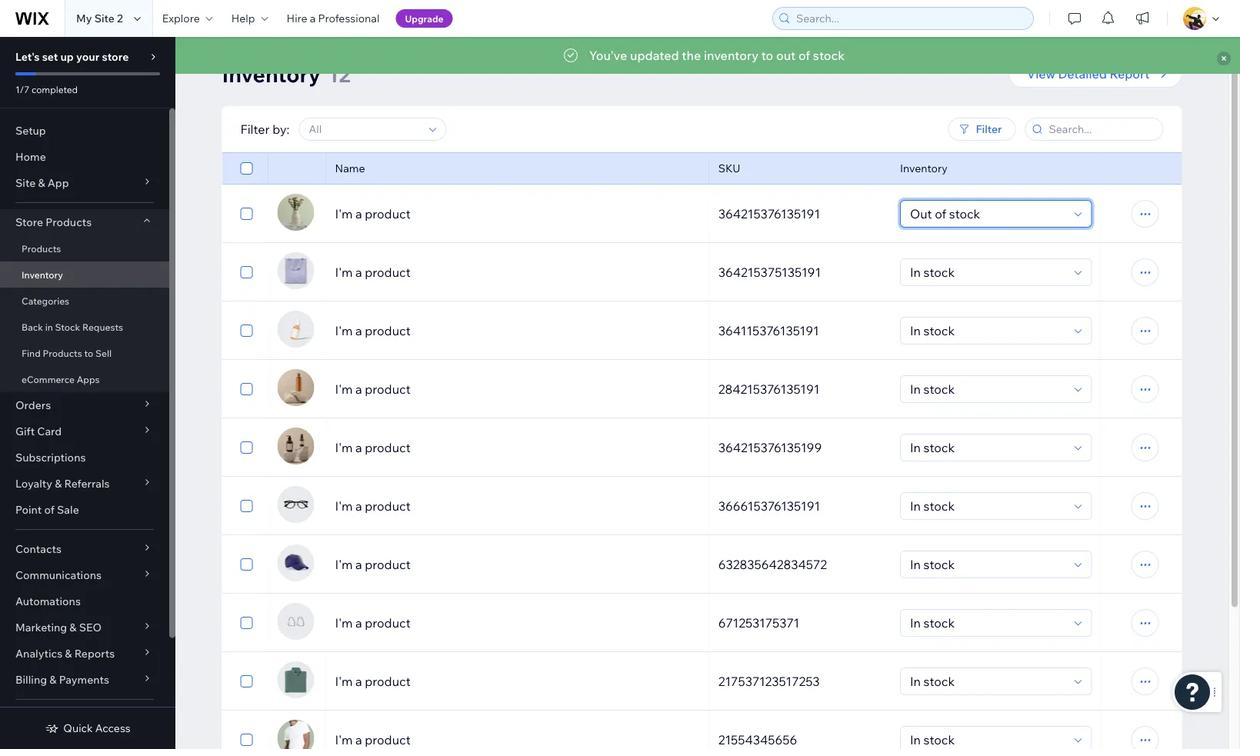 Task type: locate. For each thing, give the bounding box(es) containing it.
apps
[[77, 374, 100, 385]]

hire a professional
[[287, 12, 380, 25]]

3 i'm from the top
[[335, 323, 353, 339]]

product for 632835642834572
[[365, 557, 411, 573]]

marketing & seo
[[15, 621, 102, 634]]

to inside sidebar element
[[84, 347, 93, 359]]

filter by:
[[240, 122, 290, 137]]

10 select field from the top
[[906, 727, 1070, 750]]

0 horizontal spatial inventory
[[22, 269, 63, 280]]

billing
[[15, 673, 47, 687]]

ecommerce apps link
[[0, 366, 169, 392]]

4 i'm a product from the top
[[335, 382, 411, 397]]

0 horizontal spatial search... field
[[792, 8, 1029, 29]]

2 i'm a product button from the top
[[335, 263, 700, 282]]

All field
[[304, 119, 424, 140]]

& right loyalty
[[55, 477, 62, 491]]

Search... field
[[792, 8, 1029, 29], [1045, 119, 1159, 140]]

364215376135199
[[719, 440, 822, 456]]

inventory
[[222, 60, 321, 87], [900, 162, 948, 175], [22, 269, 63, 280]]

your
[[76, 50, 99, 63]]

& for billing
[[49, 673, 57, 687]]

1 vertical spatial products
[[22, 243, 61, 254]]

6 select field from the top
[[906, 493, 1070, 519]]

products up the ecommerce apps
[[43, 347, 82, 359]]

site
[[94, 12, 115, 25], [15, 176, 36, 190]]

select field for 364115376135191
[[906, 318, 1070, 344]]

& inside popup button
[[65, 647, 72, 661]]

point of sale
[[15, 503, 79, 517]]

i'm a product button for 632835642834572
[[335, 556, 700, 574]]

products down store
[[22, 243, 61, 254]]

i'm for 364115376135191
[[335, 323, 353, 339]]

3 i'm a product button from the top
[[335, 322, 700, 340]]

back in stock requests
[[22, 321, 123, 333]]

284215376135191
[[719, 382, 820, 397]]

site left 2
[[94, 12, 115, 25]]

name
[[335, 162, 365, 175]]

i'm a product button for 671253175371
[[335, 614, 700, 633]]

8 i'm a product button from the top
[[335, 614, 700, 633]]

find
[[22, 347, 41, 359]]

& left seo
[[70, 621, 77, 634]]

3 select field from the top
[[906, 318, 1070, 344]]

report
[[1110, 66, 1150, 82]]

2 i'm from the top
[[335, 265, 353, 280]]

4 i'm from the top
[[335, 382, 353, 397]]

1 vertical spatial search... field
[[1045, 119, 1159, 140]]

products link
[[0, 235, 169, 262]]

0 vertical spatial products
[[46, 215, 92, 229]]

6 i'm a product button from the top
[[335, 497, 700, 516]]

1 select field from the top
[[906, 201, 1070, 227]]

product for 364115376135191
[[365, 323, 411, 339]]

categories
[[22, 295, 69, 307]]

0 vertical spatial of
[[799, 48, 811, 63]]

1 horizontal spatial of
[[799, 48, 811, 63]]

7 i'm from the top
[[335, 557, 353, 573]]

1 horizontal spatial search... field
[[1045, 119, 1159, 140]]

i'm for 366615376135191
[[335, 499, 353, 514]]

10 product from the top
[[365, 733, 411, 748]]

categories link
[[0, 288, 169, 314]]

& for marketing
[[70, 621, 77, 634]]

7 select field from the top
[[906, 552, 1070, 578]]

products
[[46, 215, 92, 229], [22, 243, 61, 254], [43, 347, 82, 359]]

find products to sell link
[[0, 340, 169, 366]]

i'm for 364215376135199
[[335, 440, 353, 456]]

& for loyalty
[[55, 477, 62, 491]]

10 i'm from the top
[[335, 733, 353, 748]]

& for analytics
[[65, 647, 72, 661]]

10 i'm a product button from the top
[[335, 731, 700, 750]]

5 select field from the top
[[906, 435, 1070, 461]]

1 i'm a product from the top
[[335, 206, 411, 222]]

1 vertical spatial site
[[15, 176, 36, 190]]

5 product from the top
[[365, 440, 411, 456]]

site down home
[[15, 176, 36, 190]]

1 vertical spatial of
[[44, 503, 55, 517]]

of left sale
[[44, 503, 55, 517]]

by:
[[273, 122, 290, 137]]

9 product from the top
[[365, 674, 411, 689]]

sell
[[95, 347, 112, 359]]

1 horizontal spatial site
[[94, 12, 115, 25]]

8 i'm a product from the top
[[335, 616, 411, 631]]

filter for filter by:
[[240, 122, 270, 137]]

reports
[[74, 647, 115, 661]]

3 i'm a product from the top
[[335, 323, 411, 339]]

9 i'm a product button from the top
[[335, 673, 700, 691]]

marketing
[[15, 621, 67, 634]]

sku
[[719, 162, 741, 175]]

& inside dropdown button
[[70, 621, 77, 634]]

1 vertical spatial inventory
[[900, 162, 948, 175]]

2 product from the top
[[365, 265, 411, 280]]

to inside "alert"
[[762, 48, 774, 63]]

ecommerce
[[22, 374, 75, 385]]

i'm a product for 364215376135191
[[335, 206, 411, 222]]

9 i'm a product from the top
[[335, 674, 411, 689]]

you've updated the inventory to out of stock
[[589, 48, 845, 63]]

professional
[[318, 12, 380, 25]]

7 i'm a product from the top
[[335, 557, 411, 573]]

6 i'm a product from the top
[[335, 499, 411, 514]]

view detailed report button
[[1009, 60, 1182, 88]]

find products to sell
[[22, 347, 112, 359]]

10 i'm a product from the top
[[335, 733, 411, 748]]

product
[[365, 206, 411, 222], [365, 265, 411, 280], [365, 323, 411, 339], [365, 382, 411, 397], [365, 440, 411, 456], [365, 499, 411, 514], [365, 557, 411, 573], [365, 616, 411, 631], [365, 674, 411, 689], [365, 733, 411, 748]]

1/7 completed
[[15, 83, 78, 95]]

1/7
[[15, 83, 29, 95]]

5 i'm a product button from the top
[[335, 439, 700, 457]]

upgrade button
[[396, 9, 453, 28]]

inventory inside sidebar element
[[22, 269, 63, 280]]

& right "billing"
[[49, 673, 57, 687]]

i'm for 21554345656
[[335, 733, 353, 748]]

8 select field from the top
[[906, 610, 1070, 636]]

0 vertical spatial to
[[762, 48, 774, 63]]

7 i'm a product button from the top
[[335, 556, 700, 574]]

to
[[762, 48, 774, 63], [84, 347, 93, 359]]

5 i'm a product from the top
[[335, 440, 411, 456]]

i'm for 364215375135191
[[335, 265, 353, 280]]

6 i'm from the top
[[335, 499, 353, 514]]

None checkbox
[[240, 263, 253, 282], [240, 556, 253, 574], [240, 673, 253, 691], [240, 263, 253, 282], [240, 556, 253, 574], [240, 673, 253, 691]]

of inside "alert"
[[799, 48, 811, 63]]

4 select field from the top
[[906, 376, 1070, 402]]

7 product from the top
[[365, 557, 411, 573]]

contacts
[[15, 543, 62, 556]]

sale
[[57, 503, 79, 517]]

select field for 364215376135199
[[906, 435, 1070, 461]]

orders button
[[0, 392, 169, 419]]

i'm a product button
[[335, 205, 700, 223], [335, 263, 700, 282], [335, 322, 700, 340], [335, 380, 700, 399], [335, 439, 700, 457], [335, 497, 700, 516], [335, 556, 700, 574], [335, 614, 700, 633], [335, 673, 700, 691], [335, 731, 700, 750]]

products up products link
[[46, 215, 92, 229]]

quick access
[[63, 722, 131, 735]]

i'm a product button for 364115376135191
[[335, 322, 700, 340]]

0 horizontal spatial of
[[44, 503, 55, 517]]

2 i'm a product from the top
[[335, 265, 411, 280]]

analytics
[[15, 647, 62, 661]]

1 horizontal spatial filter
[[976, 122, 1002, 136]]

updated
[[630, 48, 679, 63]]

i'm a product button for 364215376135199
[[335, 439, 700, 457]]

site & app button
[[0, 170, 169, 196]]

select field for 632835642834572
[[906, 552, 1070, 578]]

setup
[[15, 124, 46, 137]]

1 horizontal spatial to
[[762, 48, 774, 63]]

a for 366615376135191
[[355, 499, 362, 514]]

9 select field from the top
[[906, 669, 1070, 695]]

217537123517253
[[719, 674, 820, 689]]

you've updated the inventory to out of stock alert
[[175, 37, 1240, 74]]

2 select field from the top
[[906, 259, 1070, 285]]

of inside sidebar element
[[44, 503, 55, 517]]

0 vertical spatial search... field
[[792, 8, 1029, 29]]

0 horizontal spatial site
[[15, 176, 36, 190]]

2 vertical spatial inventory
[[22, 269, 63, 280]]

1 i'm a product button from the top
[[335, 205, 700, 223]]

3 product from the top
[[365, 323, 411, 339]]

i'm for 671253175371
[[335, 616, 353, 631]]

help button
[[222, 0, 277, 37]]

back in stock requests link
[[0, 314, 169, 340]]

1 product from the top
[[365, 206, 411, 222]]

& inside 'popup button'
[[55, 477, 62, 491]]

site & app
[[15, 176, 69, 190]]

product for 671253175371
[[365, 616, 411, 631]]

& left reports
[[65, 647, 72, 661]]

to left sell
[[84, 347, 93, 359]]

filter inside button
[[976, 122, 1002, 136]]

loyalty
[[15, 477, 52, 491]]

1 horizontal spatial inventory
[[222, 60, 321, 87]]

to left out
[[762, 48, 774, 63]]

1 vertical spatial to
[[84, 347, 93, 359]]

0 horizontal spatial to
[[84, 347, 93, 359]]

i'm
[[335, 206, 353, 222], [335, 265, 353, 280], [335, 323, 353, 339], [335, 382, 353, 397], [335, 440, 353, 456], [335, 499, 353, 514], [335, 557, 353, 573], [335, 616, 353, 631], [335, 674, 353, 689], [335, 733, 353, 748]]

subscriptions
[[15, 451, 86, 464]]

i'm a product button for 366615376135191
[[335, 497, 700, 516]]

subscriptions link
[[0, 445, 169, 471]]

analytics & reports
[[15, 647, 115, 661]]

0 horizontal spatial filter
[[240, 122, 270, 137]]

a for 217537123517253
[[355, 674, 362, 689]]

my site 2
[[76, 12, 123, 25]]

hire a professional link
[[277, 0, 389, 37]]

help
[[231, 12, 255, 25]]

None checkbox
[[240, 159, 253, 178], [240, 205, 253, 223], [240, 322, 253, 340], [240, 380, 253, 399], [240, 439, 253, 457], [240, 497, 253, 516], [240, 614, 253, 633], [240, 731, 253, 750], [240, 159, 253, 178], [240, 205, 253, 223], [240, 322, 253, 340], [240, 380, 253, 399], [240, 439, 253, 457], [240, 497, 253, 516], [240, 614, 253, 633], [240, 731, 253, 750]]

out
[[776, 48, 796, 63]]

5 i'm from the top
[[335, 440, 353, 456]]

6 product from the top
[[365, 499, 411, 514]]

8 product from the top
[[365, 616, 411, 631]]

app
[[48, 176, 69, 190]]

loyalty & referrals
[[15, 477, 110, 491]]

hire
[[287, 12, 308, 25]]

& left app
[[38, 176, 45, 190]]

i'm for 364215376135191
[[335, 206, 353, 222]]

select field for 21554345656
[[906, 727, 1070, 750]]

4 i'm a product button from the top
[[335, 380, 700, 399]]

1 i'm from the top
[[335, 206, 353, 222]]

4 product from the top
[[365, 382, 411, 397]]

product for 284215376135191
[[365, 382, 411, 397]]

products for store
[[46, 215, 92, 229]]

home link
[[0, 144, 169, 170]]

products inside dropdown button
[[46, 215, 92, 229]]

point of sale link
[[0, 497, 169, 523]]

i'm a product for 632835642834572
[[335, 557, 411, 573]]

quick
[[63, 722, 93, 735]]

of right out
[[799, 48, 811, 63]]

8 i'm from the top
[[335, 616, 353, 631]]

9 i'm from the top
[[335, 674, 353, 689]]

home
[[15, 150, 46, 164]]

21554345656
[[719, 733, 797, 748]]

automations
[[15, 595, 81, 608]]

2 vertical spatial products
[[43, 347, 82, 359]]

Select field
[[906, 201, 1070, 227], [906, 259, 1070, 285], [906, 318, 1070, 344], [906, 376, 1070, 402], [906, 435, 1070, 461], [906, 493, 1070, 519], [906, 552, 1070, 578], [906, 610, 1070, 636], [906, 669, 1070, 695], [906, 727, 1070, 750]]

&
[[38, 176, 45, 190], [55, 477, 62, 491], [70, 621, 77, 634], [65, 647, 72, 661], [49, 673, 57, 687]]

0 vertical spatial inventory
[[222, 60, 321, 87]]



Task type: vqa. For each thing, say whether or not it's contained in the screenshot.
Search... field to the right
yes



Task type: describe. For each thing, give the bounding box(es) containing it.
access
[[95, 722, 131, 735]]

automations link
[[0, 589, 169, 615]]

detailed
[[1059, 66, 1107, 82]]

select field for 364215376135191
[[906, 201, 1070, 227]]

i'm for 632835642834572
[[335, 557, 353, 573]]

billing & payments
[[15, 673, 109, 687]]

products for find
[[43, 347, 82, 359]]

ecommerce apps
[[22, 374, 100, 385]]

i'm a product for 217537123517253
[[335, 674, 411, 689]]

card
[[37, 425, 62, 438]]

completed
[[32, 83, 78, 95]]

select field for 284215376135191
[[906, 376, 1070, 402]]

inventory
[[704, 48, 759, 63]]

i'm a product for 364115376135191
[[335, 323, 411, 339]]

stock
[[55, 321, 80, 333]]

view
[[1027, 66, 1056, 82]]

i'm a product button for 217537123517253
[[335, 673, 700, 691]]

product for 364215376135191
[[365, 206, 411, 222]]

you've
[[589, 48, 627, 63]]

select field for 366615376135191
[[906, 493, 1070, 519]]

stock
[[813, 48, 845, 63]]

loyalty & referrals button
[[0, 471, 169, 497]]

2 horizontal spatial inventory
[[900, 162, 948, 175]]

i'm a product for 21554345656
[[335, 733, 411, 748]]

364115376135191
[[719, 323, 819, 339]]

i'm a product button for 21554345656
[[335, 731, 700, 750]]

product for 364215375135191
[[365, 265, 411, 280]]

the
[[682, 48, 701, 63]]

& for site
[[38, 176, 45, 190]]

2
[[117, 12, 123, 25]]

filter button
[[948, 118, 1016, 141]]

a for 364215376135199
[[355, 440, 362, 456]]

gift card button
[[0, 419, 169, 445]]

store
[[102, 50, 129, 63]]

quick access button
[[45, 722, 131, 736]]

632835642834572
[[719, 557, 827, 573]]

a for 21554345656
[[355, 733, 362, 748]]

i'm for 217537123517253
[[335, 674, 353, 689]]

contacts button
[[0, 536, 169, 563]]

communications button
[[0, 563, 169, 589]]

analytics & reports button
[[0, 641, 169, 667]]

requests
[[82, 321, 123, 333]]

seo
[[79, 621, 102, 634]]

a for 632835642834572
[[355, 557, 362, 573]]

point
[[15, 503, 42, 517]]

my
[[76, 12, 92, 25]]

i'm a product for 671253175371
[[335, 616, 411, 631]]

i'm a product for 284215376135191
[[335, 382, 411, 397]]

a for 364115376135191
[[355, 323, 362, 339]]

filter for filter
[[976, 122, 1002, 136]]

366615376135191
[[719, 499, 820, 514]]

a for 364215375135191
[[355, 265, 362, 280]]

inventory 12
[[222, 60, 351, 87]]

i'm a product button for 364215376135191
[[335, 205, 700, 223]]

671253175371
[[719, 616, 800, 631]]

set
[[42, 50, 58, 63]]

product for 366615376135191
[[365, 499, 411, 514]]

a for 364215376135191
[[355, 206, 362, 222]]

inventory link
[[0, 262, 169, 288]]

gift
[[15, 425, 35, 438]]

view detailed report
[[1027, 66, 1150, 82]]

upgrade
[[405, 13, 444, 24]]

in
[[45, 321, 53, 333]]

explore
[[162, 12, 200, 25]]

orders
[[15, 399, 51, 412]]

marketing & seo button
[[0, 615, 169, 641]]

product for 217537123517253
[[365, 674, 411, 689]]

i'm a product button for 364215375135191
[[335, 263, 700, 282]]

store products button
[[0, 209, 169, 235]]

0 vertical spatial site
[[94, 12, 115, 25]]

setup link
[[0, 118, 169, 144]]

payments
[[59, 673, 109, 687]]

product for 21554345656
[[365, 733, 411, 748]]

billing & payments button
[[0, 667, 169, 693]]

12
[[328, 60, 351, 87]]

i'm a product for 364215375135191
[[335, 265, 411, 280]]

referrals
[[64, 477, 110, 491]]

select field for 671253175371
[[906, 610, 1070, 636]]

let's set up your store
[[15, 50, 129, 63]]

select field for 217537123517253
[[906, 669, 1070, 695]]

back
[[22, 321, 43, 333]]

i'm a product for 366615376135191
[[335, 499, 411, 514]]

a for 671253175371
[[355, 616, 362, 631]]

i'm for 284215376135191
[[335, 382, 353, 397]]

i'm a product for 364215376135199
[[335, 440, 411, 456]]

sidebar element
[[0, 37, 175, 750]]

product for 364215376135199
[[365, 440, 411, 456]]

store
[[15, 215, 43, 229]]

let's
[[15, 50, 40, 63]]

364215376135191
[[719, 206, 820, 222]]

store products
[[15, 215, 92, 229]]

gift card
[[15, 425, 62, 438]]

i'm a product button for 284215376135191
[[335, 380, 700, 399]]

a for 284215376135191
[[355, 382, 362, 397]]

site inside dropdown button
[[15, 176, 36, 190]]



